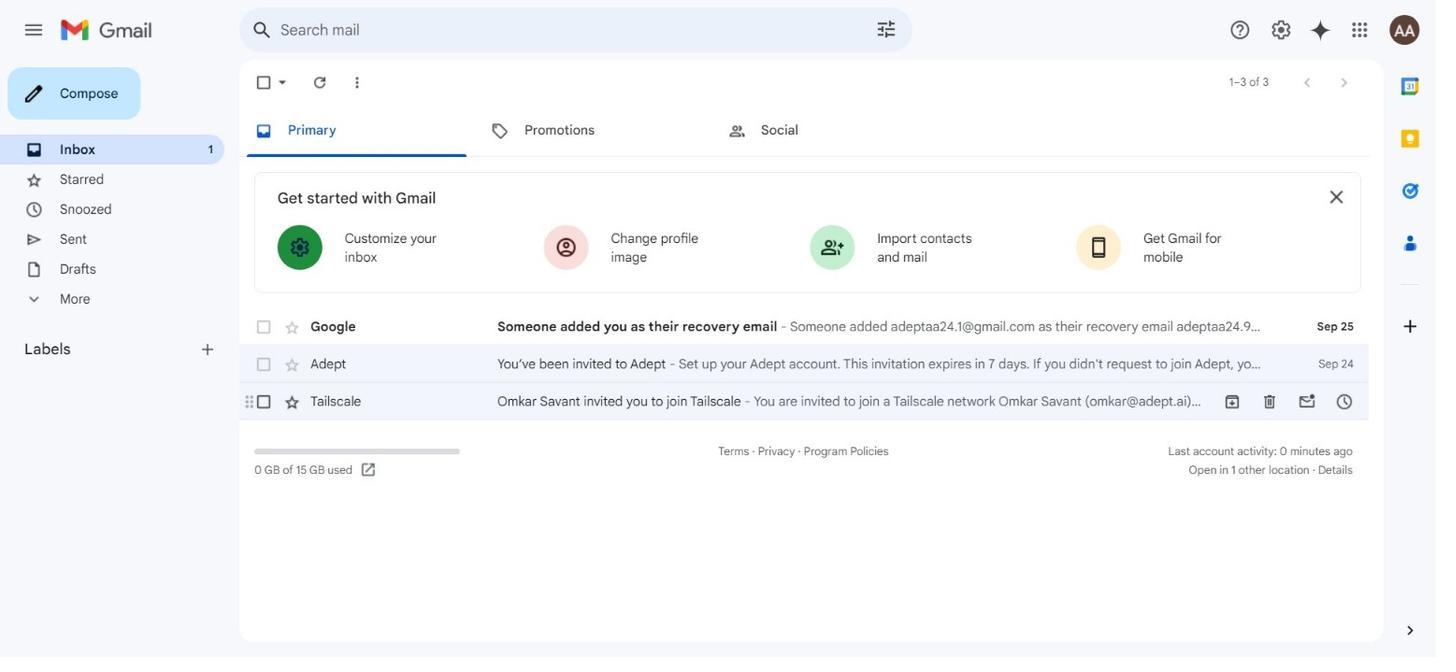 Task type: vqa. For each thing, say whether or not it's contained in the screenshot.
Search mail image
yes



Task type: describe. For each thing, give the bounding box(es) containing it.
promotions tab
[[476, 105, 712, 157]]

gmail image
[[60, 11, 162, 49]]

0 horizontal spatial tab list
[[239, 105, 1370, 157]]

more email options image
[[348, 73, 367, 92]]

primary tab
[[239, 105, 474, 157]]

search mail image
[[245, 13, 279, 47]]

support image
[[1229, 19, 1252, 41]]

refresh image
[[311, 73, 329, 92]]

settings image
[[1270, 19, 1293, 41]]

Search mail text field
[[281, 21, 823, 39]]



Task type: locate. For each thing, give the bounding box(es) containing it.
None search field
[[239, 7, 913, 52]]

1 horizontal spatial tab list
[[1384, 60, 1437, 590]]

main content
[[239, 105, 1370, 421]]

None checkbox
[[254, 318, 273, 336], [254, 355, 273, 374], [254, 318, 273, 336], [254, 355, 273, 374]]

social tab
[[713, 105, 949, 157]]

footer
[[239, 443, 1370, 480]]

advanced search options image
[[868, 10, 906, 48]]

row
[[239, 308, 1370, 346], [239, 346, 1370, 383], [239, 383, 1370, 421]]

3 row from the top
[[239, 383, 1370, 421]]

1 row from the top
[[239, 308, 1370, 346]]

navigation
[[0, 60, 239, 658]]

heading
[[24, 341, 198, 359]]

toolbar
[[1214, 393, 1364, 411]]

main menu image
[[22, 19, 45, 41]]

follow link to manage storage image
[[360, 461, 379, 480]]

2 row from the top
[[239, 346, 1370, 383]]

tab list
[[1384, 60, 1437, 590], [239, 105, 1370, 157]]

None checkbox
[[254, 73, 273, 92], [254, 393, 273, 411], [254, 73, 273, 92], [254, 393, 273, 411]]



